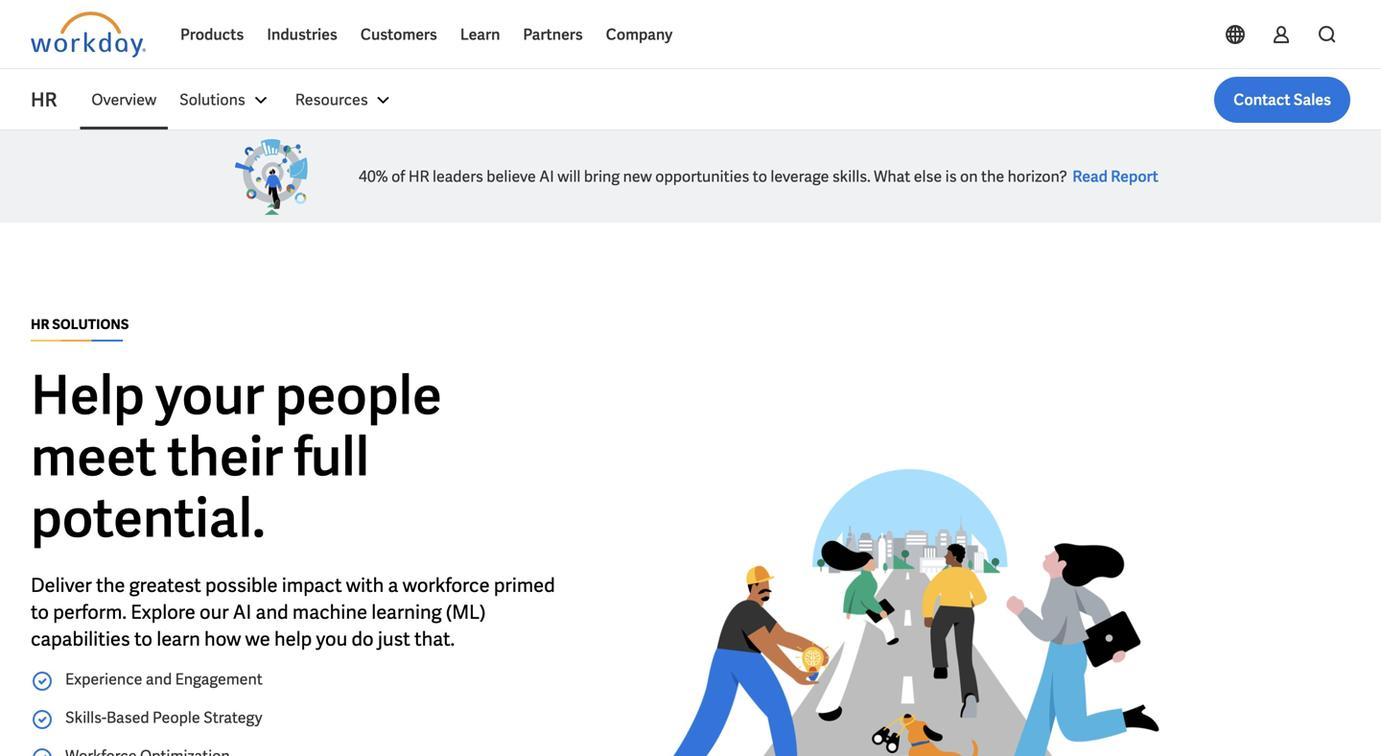 Task type: locate. For each thing, give the bounding box(es) containing it.
strategy
[[204, 708, 262, 728]]

0 vertical spatial hr
[[31, 87, 57, 112]]

leaders
[[433, 166, 484, 187]]

ai inside the deliver the greatest possible impact with a workforce primed to perform. explore our ai and machine learning (ml) capabilities to learn how we help you do just that.
[[233, 600, 252, 625]]

skills-based people strategy
[[65, 708, 262, 728]]

0 vertical spatial ai
[[540, 166, 554, 187]]

explore
[[131, 600, 196, 625]]

0 vertical spatial to
[[753, 166, 768, 187]]

hr right of
[[409, 166, 430, 187]]

the
[[982, 166, 1005, 187], [96, 573, 125, 598]]

report
[[1111, 166, 1159, 187]]

hr down go to the homepage image
[[31, 87, 57, 112]]

0 horizontal spatial to
[[31, 600, 49, 625]]

1 horizontal spatial ai
[[540, 166, 554, 187]]

ai down possible
[[233, 600, 252, 625]]

menu
[[80, 77, 407, 123]]

0 horizontal spatial and
[[146, 669, 172, 689]]

our
[[200, 600, 229, 625]]

the right on
[[982, 166, 1005, 187]]

greatest
[[129, 573, 201, 598]]

help
[[274, 627, 312, 652]]

hr solutions
[[31, 316, 129, 333]]

do
[[352, 627, 374, 652]]

believe
[[487, 166, 536, 187]]

to left leverage
[[753, 166, 768, 187]]

company button
[[595, 12, 684, 58]]

0 horizontal spatial ai
[[233, 600, 252, 625]]

ai left will
[[540, 166, 554, 187]]

with
[[346, 573, 384, 598]]

0 vertical spatial and
[[256, 600, 289, 625]]

that.
[[415, 627, 455, 652]]

hr link
[[31, 86, 80, 113]]

products button
[[169, 12, 256, 58]]

and inside the deliver the greatest possible impact with a workforce primed to perform. explore our ai and machine learning (ml) capabilities to learn how we help you do just that.
[[256, 600, 289, 625]]

overview link
[[80, 77, 168, 123]]

experience
[[65, 669, 142, 689]]

based
[[107, 708, 149, 728]]

how
[[204, 627, 241, 652]]

the up perform. at the left bottom of page
[[96, 573, 125, 598]]

deliver the greatest possible impact with a workforce primed to perform. explore our ai and machine learning (ml) capabilities to learn how we help you do just that.
[[31, 573, 555, 652]]

to down explore on the left of page
[[134, 627, 153, 652]]

engagement
[[175, 669, 263, 689]]

capabilities
[[31, 627, 130, 652]]

customers button
[[349, 12, 449, 58]]

ai
[[540, 166, 554, 187], [233, 600, 252, 625]]

hr
[[31, 87, 57, 112], [409, 166, 430, 187], [31, 316, 49, 333]]

and
[[256, 600, 289, 625], [146, 669, 172, 689]]

2 vertical spatial hr
[[31, 316, 49, 333]]

hr for hr
[[31, 87, 57, 112]]

and up skills-based people strategy
[[146, 669, 172, 689]]

to down deliver
[[31, 600, 49, 625]]

the inside the deliver the greatest possible impact with a workforce primed to perform. explore our ai and machine learning (ml) capabilities to learn how we help you do just that.
[[96, 573, 125, 598]]

industries
[[267, 24, 338, 45]]

partners button
[[512, 12, 595, 58]]

you
[[316, 627, 348, 652]]

list
[[80, 77, 1351, 123]]

what
[[874, 166, 911, 187]]

hr left solutions
[[31, 316, 49, 333]]

their
[[167, 422, 283, 492]]

company
[[606, 24, 673, 45]]

1 vertical spatial and
[[146, 669, 172, 689]]

0 vertical spatial the
[[982, 166, 1005, 187]]

experience and engagement
[[65, 669, 263, 689]]

0 horizontal spatial the
[[96, 573, 125, 598]]

to
[[753, 166, 768, 187], [31, 600, 49, 625], [134, 627, 153, 652]]

is
[[946, 166, 957, 187]]

else
[[914, 166, 943, 187]]

sales
[[1294, 90, 1332, 110]]

possible
[[205, 573, 278, 598]]

skills.
[[833, 166, 871, 187]]

1 horizontal spatial to
[[134, 627, 153, 652]]

1 vertical spatial the
[[96, 573, 125, 598]]

contact sales
[[1234, 90, 1332, 110]]

and up we
[[256, 600, 289, 625]]

full
[[294, 422, 369, 492]]

list containing overview
[[80, 77, 1351, 123]]

learn
[[460, 24, 500, 45]]

menu containing overview
[[80, 77, 407, 123]]

of
[[392, 166, 405, 187]]

1 horizontal spatial and
[[256, 600, 289, 625]]

impact
[[282, 573, 342, 598]]

we
[[245, 627, 270, 652]]

1 vertical spatial ai
[[233, 600, 252, 625]]

learn
[[157, 627, 200, 652]]



Task type: vqa. For each thing, say whether or not it's contained in the screenshot.
Optimized Automated Replenishment
no



Task type: describe. For each thing, give the bounding box(es) containing it.
primed
[[494, 573, 555, 598]]

opportunities
[[656, 166, 750, 187]]

contact sales link
[[1215, 77, 1351, 123]]

customers
[[361, 24, 437, 45]]

solutions
[[52, 316, 129, 333]]

potential.
[[31, 483, 265, 553]]

read report link
[[1067, 165, 1165, 189]]

people
[[153, 708, 200, 728]]

hr for hr solutions
[[31, 316, 49, 333]]

solutions
[[180, 90, 245, 110]]

learn button
[[449, 12, 512, 58]]

an decorative illustration image
[[200, 131, 344, 223]]

meet
[[31, 422, 157, 492]]

read
[[1073, 166, 1108, 187]]

1 vertical spatial to
[[31, 600, 49, 625]]

will
[[558, 166, 581, 187]]

(ml)
[[446, 600, 486, 625]]

perform.
[[53, 600, 127, 625]]

deliver
[[31, 573, 92, 598]]

solutions button
[[168, 77, 284, 123]]

resources button
[[284, 77, 407, 123]]

horizon?
[[1008, 166, 1068, 187]]

new
[[623, 166, 652, 187]]

products
[[180, 24, 244, 45]]

learning
[[372, 600, 442, 625]]

overview
[[92, 90, 157, 110]]

just
[[378, 627, 410, 652]]

2 horizontal spatial to
[[753, 166, 768, 187]]

40%
[[359, 166, 388, 187]]

industries button
[[256, 12, 349, 58]]

machine
[[293, 600, 368, 625]]

1 horizontal spatial the
[[982, 166, 1005, 187]]

skills-
[[65, 708, 107, 728]]

2 vertical spatial to
[[134, 627, 153, 652]]

contact
[[1234, 90, 1291, 110]]

help
[[31, 360, 145, 430]]

your
[[155, 360, 264, 430]]

workforce
[[403, 573, 490, 598]]

help your people meet their full potential.
[[31, 360, 442, 553]]

go to the homepage image
[[31, 12, 146, 58]]

people
[[275, 360, 442, 430]]

1 vertical spatial hr
[[409, 166, 430, 187]]

people walking towards city image
[[594, 436, 1208, 756]]

bring
[[584, 166, 620, 187]]

partners
[[523, 24, 583, 45]]

leverage
[[771, 166, 829, 187]]

a
[[388, 573, 399, 598]]

on
[[961, 166, 978, 187]]

resources
[[295, 90, 368, 110]]

40% of hr leaders believe ai will bring new opportunities to leverage skills. what else is on the horizon? read report
[[359, 166, 1159, 187]]



